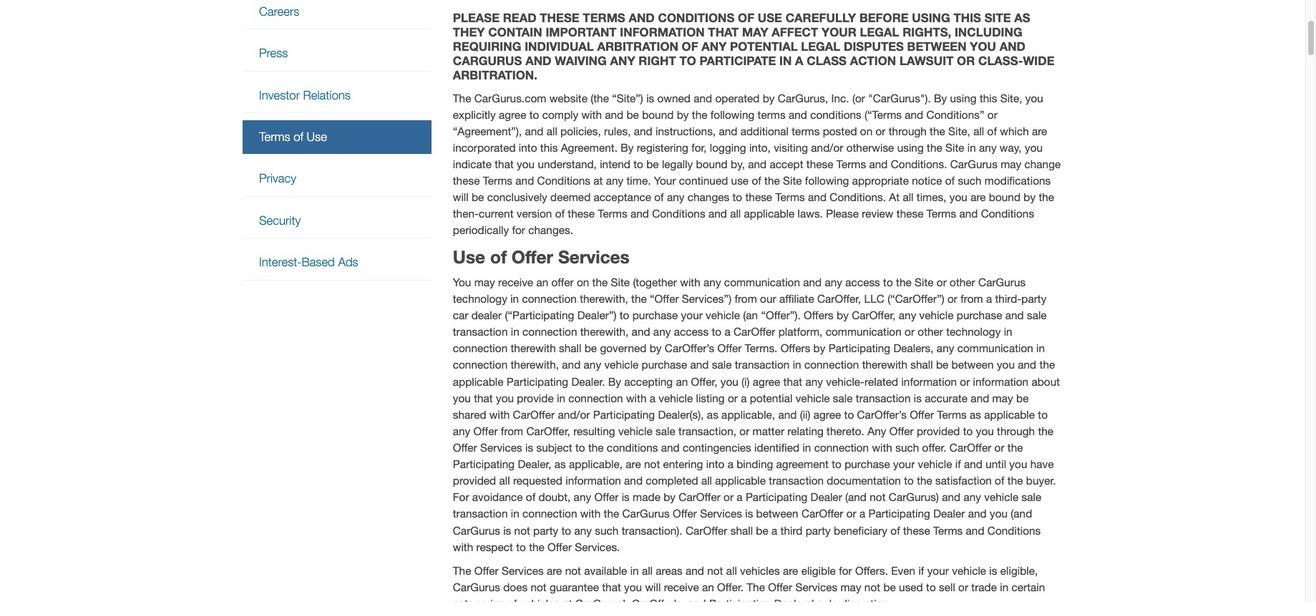 Task type: describe. For each thing, give the bounding box(es) containing it.
any
[[868, 425, 887, 437]]

are up the guarantee
[[547, 564, 562, 577]]

0 vertical spatial therewith
[[511, 342, 556, 355]]

1 vertical spatial access
[[674, 325, 709, 338]]

cargurus)
[[889, 491, 940, 504]]

you down satisfaction
[[990, 507, 1008, 520]]

laws.
[[798, 207, 823, 220]]

beneficiary
[[834, 524, 888, 537]]

these
[[540, 11, 580, 25]]

0 horizontal spatial information
[[566, 474, 621, 487]]

way,
[[1000, 141, 1022, 154]]

0 horizontal spatial such
[[595, 524, 619, 537]]

2 horizontal spatial as
[[970, 408, 982, 421]]

by down completed
[[664, 491, 676, 504]]

contingencies
[[683, 441, 752, 454]]

documentation
[[827, 474, 902, 487]]

you may receive an offer on the site (together with any communication and any access to the site or other cargurus technology in connection therewith, the "offer services") from our affiliate caroffer, llc ("caroffer") or from a third-party car dealer ("participating dealer") to purchase your vehicle (an "offer").   offers by caroffer, any vehicle purchase and sale transaction in connection therewith, and any access to a caroffer platform, communication or other technology in connection therewith shall be governed by caroffer's offer terms. offers by participating dealers, any communication in connection therewith, and any vehicle purchase and sale transaction in connection therewith shall be between you and the applicable participating dealer.  by accepting an offer, you (i) agree that any vehicle-related information or information about you that you provide in connection with a vehicle listing or a potential vehicle sale transaction is accurate and may be shared with caroffer and/or participating dealer(s), as applicable, and (ii) agree to caroffer's offer terms as applicable to any offer from caroffer, resulting vehicle sale transaction, or matter relating thereto. any offer provided to you through the offer services is subject to the conditions and contingencies identified in connection with such offer. caroffer or the participating dealer, as applicable, are not entering into a binding agreement to purchase your vehicle if and until you have provided all requested information and completed all applicable transaction documentation to the satisfaction of the buyer. for avoidance of doubt, any offer is made by caroffer or a participating dealer (and not cargurus) and any vehicle sale transaction in connection with the cargurus offer services is between caroffer or a participating dealer and you (and cargurus is not party to any such transaction).  caroffer shall be a third party beneficiary of these terms and conditions with respect to the offer services.
[[453, 276, 1061, 553]]

these right accept
[[807, 158, 834, 170]]

1 vertical spatial therewith
[[863, 358, 908, 371]]

all up offer.
[[727, 564, 737, 577]]

they
[[453, 25, 485, 39]]

not right does
[[531, 581, 547, 594]]

you
[[971, 39, 997, 54]]

conditions"
[[927, 108, 985, 121]]

individual
[[525, 39, 594, 54]]

by,
[[731, 158, 745, 170]]

all down comply
[[547, 124, 558, 137]]

1 horizontal spatial technology
[[947, 325, 1001, 338]]

affect
[[772, 25, 819, 39]]

security link
[[242, 204, 432, 238]]

use
[[732, 174, 749, 187]]

a down accepting
[[650, 391, 656, 404]]

privacy link
[[242, 162, 432, 196]]

llc
[[865, 292, 885, 305]]

or up 'beneficiary'
[[847, 507, 857, 520]]

2 horizontal spatial agree
[[814, 408, 842, 421]]

transaction down agreement
[[769, 474, 824, 487]]

0 horizontal spatial site,
[[949, 124, 971, 137]]

matter
[[753, 425, 785, 437]]

(an
[[744, 309, 758, 322]]

0 horizontal spatial party
[[534, 524, 559, 537]]

rights,
[[903, 25, 952, 39]]

for,
[[692, 141, 707, 154]]

for
[[453, 491, 469, 504]]

of down your
[[655, 191, 664, 204]]

in up the ("participating
[[511, 292, 519, 305]]

please
[[453, 11, 500, 25]]

0 horizontal spatial any
[[610, 54, 636, 68]]

0 horizontal spatial between
[[757, 507, 799, 520]]

terms up laws.
[[776, 191, 805, 204]]

"offer
[[650, 292, 679, 305]]

use of offer services
[[453, 246, 630, 267]]

0 horizontal spatial terms
[[758, 108, 786, 121]]

1 horizontal spatial legal
[[860, 25, 900, 39]]

applicable down about
[[985, 408, 1036, 421]]

or up the until
[[995, 441, 1005, 454]]

cargurus
[[453, 54, 522, 68]]

participating down cargurus)
[[869, 507, 931, 520]]

2 vertical spatial therewith,
[[511, 358, 559, 371]]

0 vertical spatial offers
[[804, 309, 834, 322]]

site down conditions"
[[946, 141, 965, 154]]

or left matter
[[740, 425, 750, 437]]

privacy
[[259, 171, 296, 186]]

services up offer
[[559, 246, 630, 267]]

1 vertical spatial vehicles
[[520, 597, 560, 602]]

0 vertical spatial an
[[537, 276, 549, 289]]

may
[[743, 25, 769, 39]]

of inside menu
[[294, 130, 304, 144]]

1 horizontal spatial applicable,
[[722, 408, 776, 421]]

"offer").
[[762, 309, 801, 322]]

purchase up the "documentation" on the bottom right
[[845, 458, 891, 471]]

you up conclusively
[[517, 158, 535, 170]]

2 horizontal spatial information
[[974, 375, 1029, 388]]

that inside the cargurus.com website (the "site") is owned and operated by cargurus, inc. (or "cargurus"). by using this site, you explicitly agree to comply with and be bound by the following terms and conditions ("terms and conditions" or "agreement"), and all policies, rules, and instructions, and additional terms posted on or through the site, all of which are incorporated into this agreement. by registering for, logging into, visiting and/or otherwise using the site in any way, you indicate that you understand, intend to be legally bound by, and accept these terms and conditions. cargurus may change these terms and conditions at any time. your continued use of the site following appropriate notice of such modifications will be conclusively deemed acceptance of any changes to these terms and conditions. at all times, you are bound by the then-current version of these terms and conditions and all applicable laws. please review these terms and conditions periodically for changes.
[[495, 158, 514, 170]]

0 vertical spatial communication
[[725, 276, 801, 289]]

not down the "documentation" on the bottom right
[[870, 491, 886, 504]]

cargurus inside the cargurus.com website (the "site") is owned and operated by cargurus, inc. (or "cargurus"). by using this site, you explicitly agree to comply with and be bound by the following terms and conditions ("terms and conditions" or "agreement"), and all policies, rules, and instructions, and additional terms posted on or through the site, all of which are incorporated into this agreement. by registering for, logging into, visiting and/or otherwise using the site in any way, you indicate that you understand, intend to be legally bound by, and accept these terms and conditions. cargurus may change these terms and conditions at any time. your continued use of the site following appropriate notice of such modifications will be conclusively deemed acceptance of any changes to these terms and conditions. at all times, you are bound by the then-current version of these terms and conditions and all applicable laws. please review these terms and conditions periodically for changes.
[[951, 158, 998, 170]]

subject
[[537, 441, 573, 454]]

these down "deemed"
[[568, 207, 595, 220]]

0 vertical spatial caroffer's
[[665, 342, 715, 355]]

with right shared
[[490, 408, 510, 421]]

(or
[[853, 91, 866, 104]]

you up the until
[[977, 425, 995, 437]]

even
[[892, 564, 916, 577]]

1 horizontal spatial and
[[629, 11, 655, 25]]

1 horizontal spatial such
[[896, 441, 920, 454]]

purchase down third-
[[957, 309, 1003, 322]]

2 horizontal spatial from
[[961, 292, 984, 305]]

otherwise
[[847, 141, 895, 154]]

by inside you may receive an offer on the site (together with any communication and any access to the site or other cargurus technology in connection therewith, the "offer services") from our affiliate caroffer, llc ("caroffer") or from a third-party car dealer ("participating dealer") to purchase your vehicle (an "offer").   offers by caroffer, any vehicle purchase and sale transaction in connection therewith, and any access to a caroffer platform, communication or other technology in connection therewith shall be governed by caroffer's offer terms. offers by participating dealers, any communication in connection therewith, and any vehicle purchase and sale transaction in connection therewith shall be between you and the applicable participating dealer.  by accepting an offer, you (i) agree that any vehicle-related information or information about you that you provide in connection with a vehicle listing or a potential vehicle sale transaction is accurate and may be shared with caroffer and/or participating dealer(s), as applicable, and (ii) agree to caroffer's offer terms as applicable to any offer from caroffer, resulting vehicle sale transaction, or matter relating thereto. any offer provided to you through the offer services is subject to the conditions and contingencies identified in connection with such offer. caroffer or the participating dealer, as applicable, are not entering into a binding agreement to purchase your vehicle if and until you have provided all requested information and completed all applicable transaction documentation to the satisfaction of the buyer. for avoidance of doubt, any offer is made by caroffer or a participating dealer (and not cargurus) and any vehicle sale transaction in connection with the cargurus offer services is between caroffer or a participating dealer and you (and cargurus is not party to any such transaction).  caroffer shall be a third party beneficiary of these terms and conditions with respect to the offer services.
[[609, 375, 622, 388]]

vehicle down the until
[[985, 491, 1019, 504]]

in right trade
[[1001, 581, 1009, 594]]

0 horizontal spatial as
[[555, 458, 566, 471]]

offer,
[[691, 375, 718, 388]]

0 vertical spatial by
[[935, 91, 948, 104]]

and/or inside you may receive an offer on the site (together with any communication and any access to the site or other cargurus technology in connection therewith, the "offer services") from our affiliate caroffer, llc ("caroffer") or from a third-party car dealer ("participating dealer") to purchase your vehicle (an "offer").   offers by caroffer, any vehicle purchase and sale transaction in connection therewith, and any access to a caroffer platform, communication or other technology in connection therewith shall be governed by caroffer's offer terms. offers by participating dealers, any communication in connection therewith, and any vehicle purchase and sale transaction in connection therewith shall be between you and the applicable participating dealer.  by accepting an offer, you (i) agree that any vehicle-related information or information about you that you provide in connection with a vehicle listing or a potential vehicle sale transaction is accurate and may be shared with caroffer and/or participating dealer(s), as applicable, and (ii) agree to caroffer's offer terms as applicable to any offer from caroffer, resulting vehicle sale transaction, or matter relating thereto. any offer provided to you through the offer services is subject to the conditions and contingencies identified in connection with such offer. caroffer or the participating dealer, as applicable, are not entering into a binding agreement to purchase your vehicle if and until you have provided all requested information and completed all applicable transaction documentation to the satisfaction of the buyer. for avoidance of doubt, any offer is made by caroffer or a participating dealer (and not cargurus) and any vehicle sale transaction in connection with the cargurus offer services is between caroffer or a participating dealer and you (and cargurus is not party to any such transaction).  caroffer shall be a third party beneficiary of these terms and conditions with respect to the offer services.
[[558, 408, 590, 421]]

between
[[908, 39, 967, 54]]

entering
[[664, 458, 704, 471]]

that up shared
[[474, 391, 493, 404]]

a down services")
[[725, 325, 731, 338]]

0 vertical spatial following
[[711, 108, 755, 121]]

receive inside you may receive an offer on the site (together with any communication and any access to the site or other cargurus technology in connection therewith, the "offer services") from our affiliate caroffer, llc ("caroffer") or from a third-party car dealer ("participating dealer") to purchase your vehicle (an "offer").   offers by caroffer, any vehicle purchase and sale transaction in connection therewith, and any access to a caroffer platform, communication or other technology in connection therewith shall be governed by caroffer's offer terms. offers by participating dealers, any communication in connection therewith, and any vehicle purchase and sale transaction in connection therewith shall be between you and the applicable participating dealer.  by accepting an offer, you (i) agree that any vehicle-related information or information about you that you provide in connection with a vehicle listing or a potential vehicle sale transaction is accurate and may be shared with caroffer and/or participating dealer(s), as applicable, and (ii) agree to caroffer's offer terms as applicable to any offer from caroffer, resulting vehicle sale transaction, or matter relating thereto. any offer provided to you through the offer services is subject to the conditions and contingencies identified in connection with such offer. caroffer or the participating dealer, as applicable, are not entering into a binding agreement to purchase your vehicle if and until you have provided all requested information and completed all applicable transaction documentation to the satisfaction of the buyer. for avoidance of doubt, any offer is made by caroffer or a participating dealer (and not cargurus) and any vehicle sale transaction in connection with the cargurus offer services is between caroffer or a participating dealer and you (and cargurus is not party to any such transaction).  caroffer shall be a third party beneficiary of these terms and conditions with respect to the offer services.
[[498, 276, 534, 289]]

not up completed
[[645, 458, 660, 471]]

site down accept
[[783, 174, 802, 187]]

contain
[[489, 25, 543, 39]]

buyer.
[[1027, 474, 1057, 487]]

these down use
[[746, 191, 773, 204]]

inc.
[[832, 91, 850, 104]]

an inside 'the offer services are not available in all areas and not all vehicles are eligible for offers. even if your vehicle is eligible, cargurus does not guarantee that you will receive an offer. the offer services may not be used to sell or trade in certain categories of vehicles at cargurus', caroffer's, and participating dealers' sole discretion.'
[[702, 581, 715, 594]]

please read these terms and conditions of use carefully before using this site as they contain important information that may affect your legal rights, including requiring individual arbitration of any potential legal disputes between you and cargurus and waiving any right to participate in a class action lawsuit or class-wide arbitration.
[[453, 11, 1055, 83]]

related
[[865, 375, 899, 388]]

2 vertical spatial shall
[[731, 524, 753, 537]]

0 vertical spatial provided
[[917, 425, 961, 437]]

0 vertical spatial of
[[738, 11, 755, 25]]

to right respect
[[516, 540, 526, 553]]

if inside 'the offer services are not available in all areas and not all vehicles are eligible for offers. even if your vehicle is eligible, cargurus does not guarantee that you will receive an offer. the offer services may not be used to sell or trade in certain categories of vehicles at cargurus', caroffer's, and participating dealers' sole discretion.'
[[919, 564, 925, 577]]

terms up conclusively
[[483, 174, 513, 187]]

by up instructions,
[[677, 108, 689, 121]]

careers link
[[242, 0, 432, 29]]

vehicle right resulting
[[619, 425, 653, 437]]

0 vertical spatial shall
[[559, 342, 582, 355]]

relating
[[788, 425, 824, 437]]

of right 'beneficiary'
[[891, 524, 901, 537]]

into,
[[750, 141, 771, 154]]

about
[[1032, 375, 1061, 388]]

is left made
[[622, 491, 630, 504]]

not up offer.
[[708, 564, 724, 577]]

offer.
[[923, 441, 947, 454]]

conditions down changes
[[652, 207, 706, 220]]

not up the guarantee
[[565, 564, 581, 577]]

right
[[639, 54, 677, 68]]

terms of use link
[[242, 120, 432, 154]]

sale down vehicle-
[[833, 391, 853, 404]]

2 horizontal spatial communication
[[958, 342, 1034, 355]]

0 horizontal spatial conditions.
[[830, 191, 887, 204]]

1 horizontal spatial caroffer's
[[858, 408, 907, 421]]

offer
[[552, 276, 574, 289]]

0 vertical spatial between
[[952, 358, 994, 371]]

trade
[[972, 581, 998, 594]]

0 vertical spatial access
[[846, 276, 881, 289]]

our
[[761, 292, 777, 305]]

0 horizontal spatial applicable,
[[569, 458, 623, 471]]

1 vertical spatial therewith,
[[581, 325, 629, 338]]

caroffer down (an on the right of page
[[734, 325, 776, 338]]

1 vertical spatial other
[[918, 325, 944, 338]]

dealers'
[[775, 597, 815, 602]]

terms down otherwise
[[837, 158, 867, 170]]

on inside you may receive an offer on the site (together with any communication and any access to the site or other cargurus technology in connection therewith, the "offer services") from our affiliate caroffer, llc ("caroffer") or from a third-party car dealer ("participating dealer") to purchase your vehicle (an "offer").   offers by caroffer, any vehicle purchase and sale transaction in connection therewith, and any access to a caroffer platform, communication or other technology in connection therewith shall be governed by caroffer's offer terms. offers by participating dealers, any communication in connection therewith, and any vehicle purchase and sale transaction in connection therewith shall be between you and the applicable participating dealer.  by accepting an offer, you (i) agree that any vehicle-related information or information about you that you provide in connection with a vehicle listing or a potential vehicle sale transaction is accurate and may be shared with caroffer and/or participating dealer(s), as applicable, and (ii) agree to caroffer's offer terms as applicable to any offer from caroffer, resulting vehicle sale transaction, or matter relating thereto. any offer provided to you through the offer services is subject to the conditions and contingencies identified in connection with such offer. caroffer or the participating dealer, as applicable, are not entering into a binding agreement to purchase your vehicle if and until you have provided all requested information and completed all applicable transaction documentation to the satisfaction of the buyer. for avoidance of doubt, any offer is made by caroffer or a participating dealer (and not cargurus) and any vehicle sale transaction in connection with the cargurus offer services is between caroffer or a participating dealer and you (and cargurus is not party to any such transaction).  caroffer shall be a third party beneficiary of these terms and conditions with respect to the offer services.
[[577, 276, 590, 289]]

transaction down terms.
[[735, 358, 790, 371]]

cargurus inside 'the offer services are not available in all areas and not all vehicles are eligible for offers. even if your vehicle is eligible, cargurus does not guarantee that you will receive an offer. the offer services may not be used to sell or trade in certain categories of vehicles at cargurus', caroffer's, and participating dealers' sole discretion.'
[[453, 581, 501, 594]]

sale down buyer. at the right bottom of page
[[1022, 491, 1042, 504]]

conditions inside the cargurus.com website (the "site") is owned and operated by cargurus, inc. (or "cargurus"). by using this site, you explicitly agree to comply with and be bound by the following terms and conditions ("terms and conditions" or "agreement"), and all policies, rules, and instructions, and additional terms posted on or through the site, all of which are incorporated into this agreement. by registering for, logging into, visiting and/or otherwise using the site in any way, you indicate that you understand, intend to be legally bound by, and accept these terms and conditions. cargurus may change these terms and conditions at any time. your continued use of the site following appropriate notice of such modifications will be conclusively deemed acceptance of any changes to these terms and conditions. at all times, you are bound by the then-current version of these terms and conditions and all applicable laws. please review these terms and conditions periodically for changes.
[[811, 108, 862, 121]]

are down modifications
[[971, 191, 986, 204]]

vehicle up "dealer(s),"
[[659, 391, 693, 404]]

applicable up shared
[[453, 375, 504, 388]]

1 horizontal spatial using
[[951, 91, 977, 104]]

1 vertical spatial legal
[[802, 39, 841, 54]]

are right which
[[1033, 124, 1048, 137]]

services up dealer,
[[481, 441, 523, 454]]

for inside the cargurus.com website (the "site") is owned and operated by cargurus, inc. (or "cargurus"). by using this site, you explicitly agree to comply with and be bound by the following terms and conditions ("terms and conditions" or "agreement"), and all policies, rules, and instructions, and additional terms posted on or through the site, all of which are incorporated into this agreement. by registering for, logging into, visiting and/or otherwise using the site in any way, you indicate that you understand, intend to be legally bound by, and accept these terms and conditions. cargurus may change these terms and conditions at any time. your continued use of the site following appropriate notice of such modifications will be conclusively deemed acceptance of any changes to these terms and conditions. at all times, you are bound by the then-current version of these terms and conditions and all applicable laws. please review these terms and conditions periodically for changes.
[[512, 224, 526, 237]]

in down avoidance on the left of page
[[511, 507, 520, 520]]

or inside 'the offer services are not available in all areas and not all vehicles are eligible for offers. even if your vehicle is eligible, cargurus does not guarantee that you will receive an offer. the offer services may not be used to sell or trade in certain categories of vehicles at cargurus', caroffer's, and participating dealers' sole discretion.'
[[959, 581, 969, 594]]

0 horizontal spatial technology
[[453, 292, 508, 305]]

until
[[986, 458, 1007, 471]]

lawsuit
[[900, 54, 954, 68]]

of up changes.
[[555, 207, 565, 220]]

version
[[517, 207, 552, 220]]

vehicle down services")
[[706, 309, 740, 322]]

1 horizontal spatial other
[[950, 276, 976, 289]]

resulting
[[574, 425, 616, 437]]

with up services")
[[681, 276, 701, 289]]

purchase down "offer
[[633, 309, 678, 322]]

0 vertical spatial therewith,
[[580, 292, 629, 305]]

cargurus',
[[576, 597, 629, 602]]

have
[[1031, 458, 1055, 471]]

0 vertical spatial (and
[[846, 491, 867, 504]]

1 vertical spatial shall
[[911, 358, 934, 371]]

site up ("caroffer")
[[915, 276, 934, 289]]

dealer")
[[578, 309, 617, 322]]

you up change
[[1025, 141, 1043, 154]]

1 vertical spatial offers
[[781, 342, 811, 355]]

1 horizontal spatial bound
[[696, 158, 728, 170]]

conditions down understand,
[[537, 174, 591, 187]]

1 horizontal spatial any
[[702, 39, 727, 54]]

all up avoidance on the left of page
[[499, 474, 510, 487]]

third-
[[996, 292, 1022, 305]]

2 vertical spatial bound
[[990, 191, 1021, 204]]

2 horizontal spatial and
[[1000, 39, 1026, 54]]

transaction,
[[679, 425, 737, 437]]

offers.
[[856, 564, 889, 577]]

in
[[780, 54, 792, 68]]

agreement.
[[561, 141, 618, 154]]

1 vertical spatial your
[[894, 458, 915, 471]]

conditions down modifications
[[982, 207, 1035, 220]]

all down conditions"
[[974, 124, 985, 137]]

changes
[[688, 191, 730, 204]]

the for the cargurus.com website (the "site") is owned and operated by cargurus, inc. (or "cargurus"). by using this site, you explicitly agree to comply with and be bound by the following terms and conditions ("terms and conditions" or "agreement"), and all policies, rules, and instructions, and additional terms posted on or through the site, all of which are incorporated into this agreement. by registering for, logging into, visiting and/or otherwise using the site in any way, you indicate that you understand, intend to be legally bound by, and accept these terms and conditions. cargurus may change these terms and conditions at any time. your continued use of the site following appropriate notice of such modifications will be conclusively deemed acceptance of any changes to these terms and conditions. at all times, you are bound by the then-current version of these terms and conditions and all applicable laws. please review these terms and conditions periodically for changes.
[[453, 91, 472, 104]]

available
[[584, 564, 628, 577]]

by right "offer").
[[837, 309, 849, 322]]

services.
[[575, 540, 620, 553]]

investor relations
[[259, 88, 351, 102]]

applicable down binding on the bottom of the page
[[716, 474, 766, 487]]

action
[[850, 54, 897, 68]]

is up dealer,
[[526, 441, 534, 454]]

at inside 'the offer services are not available in all areas and not all vehicles are eligible for offers. even if your vehicle is eligible, cargurus does not guarantee that you will receive an offer. the offer services may not be used to sell or trade in certain categories of vehicles at cargurus', caroffer's, and participating dealers' sole discretion.'
[[563, 597, 573, 602]]

dealer,
[[518, 458, 552, 471]]

1 vertical spatial caroffer,
[[852, 309, 896, 322]]

sell
[[940, 581, 956, 594]]

0 vertical spatial caroffer,
[[818, 292, 862, 305]]

these down at
[[897, 207, 924, 220]]

that
[[708, 25, 739, 39]]

of down the until
[[995, 474, 1005, 487]]

participate
[[700, 54, 777, 68]]

1 horizontal spatial this
[[980, 91, 998, 104]]

additional
[[741, 124, 789, 137]]

carefully
[[786, 11, 857, 25]]

and/or inside the cargurus.com website (the "site") is owned and operated by cargurus, inc. (or "cargurus"). by using this site, you explicitly agree to comply with and be bound by the following terms and conditions ("terms and conditions" or "agreement"), and all policies, rules, and instructions, and additional terms posted on or through the site, all of which are incorporated into this agreement. by registering for, logging into, visiting and/or otherwise using the site in any way, you indicate that you understand, intend to be legally bound by, and accept these terms and conditions. cargurus may change these terms and conditions at any time. your continued use of the site following appropriate notice of such modifications will be conclusively deemed acceptance of any changes to these terms and conditions. at all times, you are bound by the then-current version of these terms and conditions and all applicable laws. please review these terms and conditions periodically for changes.
[[812, 141, 844, 154]]

0 horizontal spatial your
[[681, 309, 703, 322]]

vehicle inside 'the offer services are not available in all areas and not all vehicles are eligible for offers. even if your vehicle is eligible, cargurus does not guarantee that you will receive an offer. the offer services may not be used to sell or trade in certain categories of vehicles at cargurus', caroffer's, and participating dealers' sole discretion.'
[[953, 564, 987, 577]]

registering
[[637, 141, 689, 154]]

vehicle-
[[827, 375, 865, 388]]

transaction down dealer
[[453, 325, 508, 338]]

for inside 'the offer services are not available in all areas and not all vehicles are eligible for offers. even if your vehicle is eligible, cargurus does not guarantee that you will receive an offer. the offer services may not be used to sell or trade in certain categories of vehicles at cargurus', caroffer's, and participating dealers' sole discretion.'
[[839, 564, 853, 577]]

a down (i)
[[741, 391, 747, 404]]

0 vertical spatial dealer
[[811, 491, 843, 504]]

0 horizontal spatial from
[[501, 425, 524, 437]]

policies,
[[561, 124, 601, 137]]

listing
[[696, 391, 725, 404]]

(ii)
[[800, 408, 811, 421]]

waiving
[[555, 54, 607, 68]]

discretion.
[[841, 597, 892, 602]]

to inside 'the offer services are not available in all areas and not all vehicles are eligible for offers. even if your vehicle is eligible, cargurus does not guarantee that you will receive an offer. the offer services may not be used to sell or trade in certain categories of vehicles at cargurus', caroffer's, and participating dealers' sole discretion.'
[[927, 581, 936, 594]]

you left provide
[[496, 391, 514, 404]]

sale down "dealer(s),"
[[656, 425, 676, 437]]

then-
[[453, 207, 479, 220]]

to down about
[[1039, 408, 1048, 421]]

at inside the cargurus.com website (the "site") is owned and operated by cargurus, inc. (or "cargurus"). by using this site, you explicitly agree to comply with and be bound by the following terms and conditions ("terms and conditions" or "agreement"), and all policies, rules, and instructions, and additional terms posted on or through the site, all of which are incorporated into this agreement. by registering for, logging into, visiting and/or otherwise using the site in any way, you indicate that you understand, intend to be legally bound by, and accept these terms and conditions. cargurus may change these terms and conditions at any time. your continued use of the site following appropriate notice of such modifications will be conclusively deemed acceptance of any changes to these terms and conditions. at all times, you are bound by the then-current version of these terms and conditions and all applicable laws. please review these terms and conditions periodically for changes.
[[594, 174, 603, 187]]

ads
[[338, 255, 359, 269]]

1 vertical spatial this
[[541, 141, 558, 154]]



Task type: vqa. For each thing, say whether or not it's contained in the screenshot.
system:
no



Task type: locate. For each thing, give the bounding box(es) containing it.
to up cargurus)
[[905, 474, 914, 487]]

from
[[735, 292, 758, 305], [961, 292, 984, 305], [501, 425, 524, 437]]

1 horizontal spatial from
[[735, 292, 758, 305]]

participating up provide
[[507, 375, 569, 388]]

potential
[[730, 39, 798, 54]]

therewith, down dealer")
[[581, 325, 629, 338]]

terms down cargurus)
[[934, 524, 963, 537]]

with up services.
[[581, 507, 601, 520]]

1 vertical spatial following
[[806, 174, 850, 187]]

into inside the cargurus.com website (the "site") is owned and operated by cargurus, inc. (or "cargurus"). by using this site, you explicitly agree to comply with and be bound by the following terms and conditions ("terms and conditions" or "agreement"), and all policies, rules, and instructions, and additional terms posted on or through the site, all of which are incorporated into this agreement. by registering for, logging into, visiting and/or otherwise using the site in any way, you indicate that you understand, intend to be legally bound by, and accept these terms and conditions. cargurus may change these terms and conditions at any time. your continued use of the site following appropriate notice of such modifications will be conclusively deemed acceptance of any changes to these terms and conditions. at all times, you are bound by the then-current version of these terms and conditions and all applicable laws. please review these terms and conditions periodically for changes.
[[519, 141, 537, 154]]

1 vertical spatial agree
[[753, 375, 781, 388]]

1 horizontal spatial shall
[[731, 524, 753, 537]]

0 horizontal spatial caroffer's
[[665, 342, 715, 355]]

that up cargurus',
[[602, 581, 621, 594]]

information up accurate
[[902, 375, 957, 388]]

are inside you may receive an offer on the site (together with any communication and any access to the site or other cargurus technology in connection therewith, the "offer services") from our affiliate caroffer, llc ("caroffer") or from a third-party car dealer ("participating dealer") to purchase your vehicle (an "offer").   offers by caroffer, any vehicle purchase and sale transaction in connection therewith, and any access to a caroffer platform, communication or other technology in connection therewith shall be governed by caroffer's offer terms. offers by participating dealers, any communication in connection therewith, and any vehicle purchase and sale transaction in connection therewith shall be between you and the applicable participating dealer.  by accepting an offer, you (i) agree that any vehicle-related information or information about you that you provide in connection with a vehicle listing or a potential vehicle sale transaction is accurate and may be shared with caroffer and/or participating dealer(s), as applicable, and (ii) agree to caroffer's offer terms as applicable to any offer from caroffer, resulting vehicle sale transaction, or matter relating thereto. any offer provided to you through the offer services is subject to the conditions and contingencies identified in connection with such offer. caroffer or the participating dealer, as applicable, are not entering into a binding agreement to purchase your vehicle if and until you have provided all requested information and completed all applicable transaction documentation to the satisfaction of the buyer. for avoidance of doubt, any offer is made by caroffer or a participating dealer (and not cargurus) and any vehicle sale transaction in connection with the cargurus offer services is between caroffer or a participating dealer and you (and cargurus is not party to any such transaction).  caroffer shall be a third party beneficiary of these terms and conditions with respect to the offer services.
[[626, 458, 641, 471]]

1 vertical spatial technology
[[947, 325, 1001, 338]]

class
[[807, 54, 847, 68]]

conditions
[[537, 174, 591, 187], [652, 207, 706, 220], [982, 207, 1035, 220], [988, 524, 1041, 537]]

participating inside 'the offer services are not available in all areas and not all vehicles are eligible for offers. even if your vehicle is eligible, cargurus does not guarantee that you will receive an offer. the offer services may not be used to sell or trade in certain categories of vehicles at cargurus', caroffer's, and participating dealers' sole discretion.'
[[710, 597, 772, 602]]

1 horizontal spatial therewith
[[863, 358, 908, 371]]

these down cargurus)
[[904, 524, 931, 537]]

2 vertical spatial communication
[[958, 342, 1034, 355]]

by right governed
[[650, 342, 662, 355]]

the offer services are not available in all areas and not all vehicles are eligible for offers. even if your vehicle is eligible, cargurus does not guarantee that you will receive an offer. the offer services may not be used to sell or trade in certain categories of vehicles at cargurus', caroffer's, and participating dealers' sole discretion.
[[453, 564, 1046, 602]]

conditions inside you may receive an offer on the site (together with any communication and any access to the site or other cargurus technology in connection therewith, the "offer services") from our affiliate caroffer, llc ("caroffer") or from a third-party car dealer ("participating dealer") to purchase your vehicle (an "offer").   offers by caroffer, any vehicle purchase and sale transaction in connection therewith, and any access to a caroffer platform, communication or other technology in connection therewith shall be governed by caroffer's offer terms. offers by participating dealers, any communication in connection therewith, and any vehicle purchase and sale transaction in connection therewith shall be between you and the applicable participating dealer.  by accepting an offer, you (i) agree that any vehicle-related information or information about you that you provide in connection with a vehicle listing or a potential vehicle sale transaction is accurate and may be shared with caroffer and/or participating dealer(s), as applicable, and (ii) agree to caroffer's offer terms as applicable to any offer from caroffer, resulting vehicle sale transaction, or matter relating thereto. any offer provided to you through the offer services is subject to the conditions and contingencies identified in connection with such offer. caroffer or the participating dealer, as applicable, are not entering into a binding agreement to purchase your vehicle if and until you have provided all requested information and completed all applicable transaction documentation to the satisfaction of the buyer. for avoidance of doubt, any offer is made by caroffer or a participating dealer (and not cargurus) and any vehicle sale transaction in connection with the cargurus offer services is between caroffer or a participating dealer and you (and cargurus is not party to any such transaction).  caroffer shall be a third party beneficiary of these terms and conditions with respect to the offer services.
[[607, 441, 658, 454]]

0 vertical spatial site,
[[1001, 91, 1023, 104]]

(and down buyer. at the right bottom of page
[[1011, 507, 1033, 520]]

all
[[547, 124, 558, 137], [974, 124, 985, 137], [903, 191, 914, 204], [731, 207, 741, 220], [499, 474, 510, 487], [702, 474, 713, 487], [642, 564, 653, 577], [727, 564, 737, 577]]

acceptance
[[594, 191, 652, 204]]

1 vertical spatial site,
[[949, 124, 971, 137]]

a down binding on the bottom of the page
[[737, 491, 743, 504]]

to down resulting
[[576, 441, 586, 454]]

0 horizontal spatial access
[[674, 325, 709, 338]]

dealer
[[472, 309, 502, 322]]

2 vertical spatial the
[[747, 581, 765, 594]]

services
[[559, 246, 630, 267], [481, 441, 523, 454], [700, 507, 743, 520], [502, 564, 544, 577], [796, 581, 838, 594]]

caroffer down completed
[[679, 491, 721, 504]]

1 vertical spatial for
[[839, 564, 853, 577]]

is inside 'the offer services are not available in all areas and not all vehicles are eligible for offers. even if your vehicle is eligible, cargurus does not guarantee that you will receive an offer. the offer services may not be used to sell or trade in certain categories of vehicles at cargurus', caroffer's, and participating dealers' sole discretion.'
[[990, 564, 998, 577]]

press
[[259, 46, 288, 60]]

applicable left laws.
[[744, 207, 795, 220]]

time.
[[627, 174, 651, 187]]

provided up offer.
[[917, 425, 961, 437]]

0 vertical spatial your
[[681, 309, 703, 322]]

transaction).
[[622, 524, 683, 537]]

vehicle down offer.
[[918, 458, 953, 471]]

a down contingencies on the bottom right of page
[[728, 458, 734, 471]]

connection
[[522, 292, 577, 305], [523, 325, 578, 338], [453, 342, 508, 355], [453, 358, 508, 371], [805, 358, 860, 371], [569, 391, 624, 404], [815, 441, 869, 454], [523, 507, 578, 520]]

information
[[902, 375, 957, 388], [974, 375, 1029, 388], [566, 474, 621, 487]]

in down the ("participating
[[511, 325, 520, 338]]

using
[[951, 91, 977, 104], [898, 141, 924, 154]]

0 horizontal spatial communication
[[725, 276, 801, 289]]

communication down llc
[[826, 325, 902, 338]]

1 horizontal spatial site,
[[1001, 91, 1023, 104]]

sale
[[1028, 309, 1047, 322], [712, 358, 732, 371], [833, 391, 853, 404], [656, 425, 676, 437], [1022, 491, 1042, 504]]

0 vertical spatial this
[[980, 91, 998, 104]]

1 horizontal spatial party
[[806, 524, 831, 537]]

shall up the dealer.
[[559, 342, 582, 355]]

1 vertical spatial by
[[621, 141, 634, 154]]

is down binding on the bottom of the page
[[746, 507, 754, 520]]

1 vertical spatial will
[[646, 581, 661, 594]]

0 horizontal spatial bound
[[642, 108, 674, 121]]

0 horizontal spatial conditions
[[607, 441, 658, 454]]

or up ("caroffer")
[[937, 276, 947, 289]]

website
[[550, 91, 588, 104]]

or down ("terms
[[876, 124, 886, 137]]

any down that at the right of the page
[[702, 39, 727, 54]]

1 vertical spatial receive
[[664, 581, 699, 594]]

through up the until
[[998, 425, 1036, 437]]

2 vertical spatial an
[[702, 581, 715, 594]]

caroffer's up any
[[858, 408, 907, 421]]

third
[[781, 524, 803, 537]]

vehicle
[[706, 309, 740, 322], [920, 309, 954, 322], [605, 358, 639, 371], [659, 391, 693, 404], [796, 391, 830, 404], [619, 425, 653, 437], [918, 458, 953, 471], [985, 491, 1019, 504], [953, 564, 987, 577]]

1 vertical spatial terms
[[792, 124, 820, 137]]

0 vertical spatial applicable,
[[722, 408, 776, 421]]

0 vertical spatial if
[[956, 458, 962, 471]]

review
[[862, 207, 894, 220]]

dealer down satisfaction
[[934, 507, 966, 520]]

your inside 'the offer services are not available in all areas and not all vehicles are eligible for offers. even if your vehicle is eligible, cargurus does not guarantee that you will receive an offer. the offer services may not be used to sell or trade in certain categories of vehicles at cargurus', caroffer's, and participating dealers' sole discretion.'
[[928, 564, 950, 577]]

0 horizontal spatial of
[[682, 39, 699, 54]]

0 horizontal spatial will
[[453, 191, 469, 204]]

conditions inside you may receive an offer on the site (together with any communication and any access to the site or other cargurus technology in connection therewith, the "offer services") from our affiliate caroffer, llc ("caroffer") or from a third-party car dealer ("participating dealer") to purchase your vehicle (an "offer").   offers by caroffer, any vehicle purchase and sale transaction in connection therewith, and any access to a caroffer platform, communication or other technology in connection therewith shall be governed by caroffer's offer terms. offers by participating dealers, any communication in connection therewith, and any vehicle purchase and sale transaction in connection therewith shall be between you and the applicable participating dealer.  by accepting an offer, you (i) agree that any vehicle-related information or information about you that you provide in connection with a vehicle listing or a potential vehicle sale transaction is accurate and may be shared with caroffer and/or participating dealer(s), as applicable, and (ii) agree to caroffer's offer terms as applicable to any offer from caroffer, resulting vehicle sale transaction, or matter relating thereto. any offer provided to you through the offer services is subject to the conditions and contingencies identified in connection with such offer. caroffer or the participating dealer, as applicable, are not entering into a binding agreement to purchase your vehicle if and until you have provided all requested information and completed all applicable transaction documentation to the satisfaction of the buyer. for avoidance of doubt, any offer is made by caroffer or a participating dealer (and not cargurus) and any vehicle sale transaction in connection with the cargurus offer services is between caroffer or a participating dealer and you (and cargurus is not party to any such transaction).  caroffer shall be a third party beneficiary of these terms and conditions with respect to the offer services.
[[988, 524, 1041, 537]]

menu containing careers
[[242, 0, 432, 280]]

by down rules,
[[621, 141, 634, 154]]

a left third-
[[987, 292, 993, 305]]

in right provide
[[557, 391, 566, 404]]

agree
[[499, 108, 527, 121], [753, 375, 781, 388], [814, 408, 842, 421]]

using
[[913, 11, 951, 25]]

careers
[[259, 4, 300, 19]]

1 horizontal spatial as
[[707, 408, 719, 421]]

shall down dealers,
[[911, 358, 934, 371]]

in inside the cargurus.com website (the "site") is owned and operated by cargurus, inc. (or "cargurus"). by using this site, you explicitly agree to comply with and be bound by the following terms and conditions ("terms and conditions" or "agreement"), and all policies, rules, and instructions, and additional terms posted on or through the site, all of which are incorporated into this agreement. by registering for, logging into, visiting and/or otherwise using the site in any way, you indicate that you understand, intend to be legally bound by, and accept these terms and conditions. cargurus may change these terms and conditions at any time. your continued use of the site following appropriate notice of such modifications will be conclusively deemed acceptance of any changes to these terms and conditions. at all times, you are bound by the then-current version of these terms and conditions and all applicable laws. please review these terms and conditions periodically for changes.
[[968, 141, 977, 154]]

applicable,
[[722, 408, 776, 421], [569, 458, 623, 471]]

you inside 'the offer services are not available in all areas and not all vehicles are eligible for offers. even if your vehicle is eligible, cargurus does not guarantee that you will receive an offer. the offer services may not be used to sell or trade in certain categories of vehicles at cargurus', caroffer's, and participating dealers' sole discretion.'
[[624, 581, 642, 594]]

dealer.
[[572, 375, 605, 388]]

1 vertical spatial bound
[[696, 158, 728, 170]]

2 horizontal spatial shall
[[911, 358, 934, 371]]

cargurus.com
[[475, 91, 547, 104]]

2 vertical spatial by
[[609, 375, 622, 388]]

0 vertical spatial will
[[453, 191, 469, 204]]

1 horizontal spatial provided
[[917, 425, 961, 437]]

intend
[[600, 158, 631, 170]]

legally
[[662, 158, 693, 170]]

disputes
[[844, 39, 904, 54]]

car
[[453, 309, 469, 322]]

participating down offer.
[[710, 597, 772, 602]]

1 horizontal spatial through
[[998, 425, 1036, 437]]

is inside the cargurus.com website (the "site") is owned and operated by cargurus, inc. (or "cargurus"). by using this site, you explicitly agree to comply with and be bound by the following terms and conditions ("terms and conditions" or "agreement"), and all policies, rules, and instructions, and additional terms posted on or through the site, all of which are incorporated into this agreement. by registering for, logging into, visiting and/or otherwise using the site in any way, you indicate that you understand, intend to be legally bound by, and accept these terms and conditions. cargurus may change these terms and conditions at any time. your continued use of the site following appropriate notice of such modifications will be conclusively deemed acceptance of any changes to these terms and conditions. at all times, you are bound by the then-current version of these terms and conditions and all applicable laws. please review these terms and conditions periodically for changes.
[[647, 91, 655, 104]]

1 vertical spatial dealer
[[934, 507, 966, 520]]

menu
[[242, 0, 432, 280]]

0 horizontal spatial and
[[526, 54, 552, 68]]

relations
[[303, 88, 351, 102]]

may inside 'the offer services are not available in all areas and not all vehicles are eligible for offers. even if your vehicle is eligible, cargurus does not guarantee that you will receive an offer. the offer services may not be used to sell or trade in certain categories of vehicles at cargurus', caroffer's, and participating dealers' sole discretion.'
[[841, 581, 862, 594]]

with left respect
[[453, 540, 474, 553]]

the for the offer services are not available in all areas and not all vehicles are eligible for offers. even if your vehicle is eligible, cargurus does not guarantee that you will receive an offer. the offer services may not be used to sell or trade in certain categories of vehicles at cargurus', caroffer's, and participating dealers' sole discretion.
[[453, 564, 472, 577]]

legal up class
[[802, 39, 841, 54]]

of right notice
[[946, 174, 955, 187]]

avoidance
[[473, 491, 523, 504]]

0 horizontal spatial for
[[512, 224, 526, 237]]

your down services")
[[681, 309, 703, 322]]

offers
[[804, 309, 834, 322], [781, 342, 811, 355]]

terms up visiting
[[792, 124, 820, 137]]

terms inside menu
[[259, 130, 290, 144]]

to
[[680, 54, 697, 68]]

terms
[[259, 130, 290, 144], [837, 158, 867, 170], [483, 174, 513, 187], [776, 191, 805, 204], [598, 207, 628, 220], [927, 207, 957, 220], [938, 408, 967, 421], [934, 524, 963, 537]]

participating up third
[[746, 491, 808, 504]]

1 horizontal spatial terms
[[792, 124, 820, 137]]

vehicle up '(ii)'
[[796, 391, 830, 404]]

site
[[985, 11, 1012, 25]]

not up discretion.
[[865, 581, 881, 594]]

1 horizontal spatial at
[[594, 174, 603, 187]]

1 horizontal spatial and/or
[[812, 141, 844, 154]]

1 vertical spatial such
[[896, 441, 920, 454]]

completed
[[646, 474, 699, 487]]

receive inside 'the offer services are not available in all areas and not all vehicles are eligible for offers. even if your vehicle is eligible, cargurus does not guarantee that you will receive an offer. the offer services may not be used to sell or trade in certain categories of vehicles at cargurus', caroffer's, and participating dealers' sole discretion.'
[[664, 581, 699, 594]]

you up shared
[[453, 391, 471, 404]]

1 vertical spatial applicable,
[[569, 458, 623, 471]]

platform,
[[779, 325, 823, 338]]

bound down owned
[[642, 108, 674, 121]]

eligible,
[[1001, 564, 1039, 577]]

your up cargurus)
[[894, 458, 915, 471]]

0 horizontal spatial dealer
[[811, 491, 843, 504]]

1 horizontal spatial vehicles
[[741, 564, 780, 577]]

certain
[[1012, 581, 1046, 594]]

0 vertical spatial into
[[519, 141, 537, 154]]

into inside you may receive an offer on the site (together with any communication and any access to the site or other cargurus technology in connection therewith, the "offer services") from our affiliate caroffer, llc ("caroffer") or from a third-party car dealer ("participating dealer") to purchase your vehicle (an "offer").   offers by caroffer, any vehicle purchase and sale transaction in connection therewith, and any access to a caroffer platform, communication or other technology in connection therewith shall be governed by caroffer's offer terms. offers by participating dealers, any communication in connection therewith, and any vehicle purchase and sale transaction in connection therewith shall be between you and the applicable participating dealer.  by accepting an offer, you (i) agree that any vehicle-related information or information about you that you provide in connection with a vehicle listing or a potential vehicle sale transaction is accurate and may be shared with caroffer and/or participating dealer(s), as applicable, and (ii) agree to caroffer's offer terms as applicable to any offer from caroffer, resulting vehicle sale transaction, or matter relating thereto. any offer provided to you through the offer services is subject to the conditions and contingencies identified in connection with such offer. caroffer or the participating dealer, as applicable, are not entering into a binding agreement to purchase your vehicle if and until you have provided all requested information and completed all applicable transaction documentation to the satisfaction of the buyer. for avoidance of doubt, any offer is made by caroffer or a participating dealer (and not cargurus) and any vehicle sale transaction in connection with the cargurus offer services is between caroffer or a participating dealer and you (and cargurus is not party to any such transaction).  caroffer shall be a third party beneficiary of these terms and conditions with respect to the offer services.
[[707, 458, 725, 471]]

modifications
[[985, 174, 1051, 187]]

potential
[[750, 391, 793, 404]]

to left comply
[[530, 108, 540, 121]]

and
[[629, 11, 655, 25], [1000, 39, 1026, 54], [526, 54, 552, 68]]

with inside the cargurus.com website (the "site") is owned and operated by cargurus, inc. (or "cargurus"). by using this site, you explicitly agree to comply with and be bound by the following terms and conditions ("terms and conditions" or "agreement"), and all policies, rules, and instructions, and additional terms posted on or through the site, all of which are incorporated into this agreement. by registering for, logging into, visiting and/or otherwise using the site in any way, you indicate that you understand, intend to be legally bound by, and accept these terms and conditions. cargurus may change these terms and conditions at any time. your continued use of the site following appropriate notice of such modifications will be conclusively deemed acceptance of any changes to these terms and conditions. at all times, you are bound by the then-current version of these terms and conditions and all applicable laws. please review these terms and conditions periodically for changes.
[[582, 108, 602, 121]]

1 horizontal spatial receive
[[664, 581, 699, 594]]

caroffer, up subject
[[527, 425, 571, 437]]

0 vertical spatial receive
[[498, 276, 534, 289]]

sole
[[818, 597, 838, 602]]

any down arbitration
[[610, 54, 636, 68]]

is
[[647, 91, 655, 104], [914, 391, 922, 404], [526, 441, 534, 454], [622, 491, 630, 504], [746, 507, 754, 520], [504, 524, 512, 537], [990, 564, 998, 577]]

the
[[453, 91, 472, 104], [453, 564, 472, 577], [747, 581, 765, 594]]

are left eligible
[[783, 564, 799, 577]]

instructions,
[[656, 124, 716, 137]]

terms down acceptance
[[598, 207, 628, 220]]

to down services")
[[712, 325, 722, 338]]

1 horizontal spatial use
[[453, 246, 486, 267]]

1 horizontal spatial conditions.
[[891, 158, 948, 170]]

or up dealers,
[[905, 325, 915, 338]]

that inside 'the offer services are not available in all areas and not all vehicles are eligible for offers. even if your vehicle is eligible, cargurus does not guarantee that you will receive an offer. the offer services may not be used to sell or trade in certain categories of vehicles at cargurus', caroffer's, and participating dealers' sole discretion.'
[[602, 581, 621, 594]]

0 vertical spatial vehicles
[[741, 564, 780, 577]]

(together
[[633, 276, 677, 289]]

is right "site")
[[647, 91, 655, 104]]

following
[[711, 108, 755, 121], [806, 174, 850, 187]]

in down conditions"
[[968, 141, 977, 154]]

will inside the cargurus.com website (the "site") is owned and operated by cargurus, inc. (or "cargurus"). by using this site, you explicitly agree to comply with and be bound by the following terms and conditions ("terms and conditions" or "agreement"), and all policies, rules, and instructions, and additional terms posted on or through the site, all of which are incorporated into this agreement. by registering for, logging into, visiting and/or otherwise using the site in any way, you indicate that you understand, intend to be legally bound by, and accept these terms and conditions. cargurus may change these terms and conditions at any time. your continued use of the site following appropriate notice of such modifications will be conclusively deemed acceptance of any changes to these terms and conditions. at all times, you are bound by the then-current version of these terms and conditions and all applicable laws. please review these terms and conditions periodically for changes.
[[453, 191, 469, 204]]

important
[[546, 25, 617, 39]]

of left which
[[988, 124, 998, 137]]

using up notice
[[898, 141, 924, 154]]

conditions up eligible,
[[988, 524, 1041, 537]]

1 vertical spatial using
[[898, 141, 924, 154]]

such inside the cargurus.com website (the "site") is owned and operated by cargurus, inc. (or "cargurus"). by using this site, you explicitly agree to comply with and be bound by the following terms and conditions ("terms and conditions" or "agreement"), and all policies, rules, and instructions, and additional terms posted on or through the site, all of which are incorporated into this agreement. by registering for, logging into, visiting and/or otherwise using the site in any way, you indicate that you understand, intend to be legally bound by, and accept these terms and conditions. cargurus may change these terms and conditions at any time. your continued use of the site following appropriate notice of such modifications will be conclusively deemed acceptance of any changes to these terms and conditions. at all times, you are bound by the then-current version of these terms and conditions and all applicable laws. please review these terms and conditions periodically for changes.
[[958, 174, 982, 187]]

transaction down "related"
[[856, 391, 911, 404]]

conclusively
[[487, 191, 548, 204]]

such
[[958, 174, 982, 187], [896, 441, 920, 454], [595, 524, 619, 537]]

1 vertical spatial caroffer's
[[858, 408, 907, 421]]

that down incorporated
[[495, 158, 514, 170]]

vehicle down governed
[[605, 358, 639, 371]]

indicate
[[453, 158, 492, 170]]

an
[[537, 276, 549, 289], [676, 375, 688, 388], [702, 581, 715, 594]]

interest-based ads
[[259, 255, 359, 269]]

be inside 'the offer services are not available in all areas and not all vehicles are eligible for offers. even if your vehicle is eligible, cargurus does not guarantee that you will receive an offer. the offer services may not be used to sell or trade in certain categories of vehicles at cargurus', caroffer's, and participating dealers' sole discretion.'
[[884, 581, 896, 594]]

1 vertical spatial the
[[453, 564, 472, 577]]

("caroffer")
[[888, 292, 945, 305]]

an left offer
[[537, 276, 549, 289]]

caroffer
[[734, 325, 776, 338], [513, 408, 555, 421], [950, 441, 992, 454], [679, 491, 721, 504], [802, 507, 844, 520], [686, 524, 728, 537]]

0 horizontal spatial use
[[307, 130, 327, 144]]

these
[[807, 158, 834, 170], [453, 174, 480, 187], [746, 191, 773, 204], [568, 207, 595, 220], [897, 207, 924, 220], [904, 524, 931, 537]]

1 vertical spatial conditions.
[[830, 191, 887, 204]]

1 horizontal spatial an
[[676, 375, 688, 388]]

0 horizontal spatial at
[[563, 597, 573, 602]]

a
[[987, 292, 993, 305], [725, 325, 731, 338], [650, 391, 656, 404], [741, 391, 747, 404], [728, 458, 734, 471], [737, 491, 743, 504], [860, 507, 866, 520], [772, 524, 778, 537]]

use up you
[[453, 246, 486, 267]]

0 horizontal spatial this
[[541, 141, 558, 154]]

0 horizontal spatial provided
[[453, 474, 496, 487]]

accepting
[[625, 375, 673, 388]]

the up 'explicitly'
[[453, 91, 472, 104]]

dealer down agreement
[[811, 491, 843, 504]]

("participating
[[505, 309, 575, 322]]

applicable inside the cargurus.com website (the "site") is owned and operated by cargurus, inc. (or "cargurus"). by using this site, you explicitly agree to comply with and be bound by the following terms and conditions ("terms and conditions" or "agreement"), and all policies, rules, and instructions, and additional terms posted on or through the site, all of which are incorporated into this agreement. by registering for, logging into, visiting and/or otherwise using the site in any way, you indicate that you understand, intend to be legally bound by, and accept these terms and conditions. cargurus may change these terms and conditions at any time. your continued use of the site following appropriate notice of such modifications will be conclusively deemed acceptance of any changes to these terms and conditions. at all times, you are bound by the then-current version of these terms and conditions and all applicable laws. please review these terms and conditions periodically for changes.
[[744, 207, 795, 220]]

or right sell
[[959, 581, 969, 594]]

1 horizontal spatial communication
[[826, 325, 902, 338]]

0 vertical spatial through
[[889, 124, 927, 137]]

will up then-
[[453, 191, 469, 204]]

services down eligible
[[796, 581, 838, 594]]

sale up offer,
[[712, 358, 732, 371]]

may inside the cargurus.com website (the "site") is owned and operated by cargurus, inc. (or "cargurus"). by using this site, you explicitly agree to comply with and be bound by the following terms and conditions ("terms and conditions" or "agreement"), and all policies, rules, and instructions, and additional terms posted on or through the site, all of which are incorporated into this agreement. by registering for, logging into, visiting and/or otherwise using the site in any way, you indicate that you understand, intend to be legally bound by, and accept these terms and conditions. cargurus may change these terms and conditions at any time. your continued use of the site following appropriate notice of such modifications will be conclusively deemed acceptance of any changes to these terms and conditions. at all times, you are bound by the then-current version of these terms and conditions and all applicable laws. please review these terms and conditions periodically for changes.
[[1001, 158, 1022, 170]]

to up the "documentation" on the bottom right
[[832, 458, 842, 471]]

the inside the cargurus.com website (the "site") is owned and operated by cargurus, inc. (or "cargurus"). by using this site, you explicitly agree to comply with and be bound by the following terms and conditions ("terms and conditions" or "agreement"), and all policies, rules, and instructions, and additional terms posted on or through the site, all of which are incorporated into this agreement. by registering for, logging into, visiting and/or otherwise using the site in any way, you indicate that you understand, intend to be legally bound by, and accept these terms and conditions. cargurus may change these terms and conditions at any time. your continued use of the site following appropriate notice of such modifications will be conclusively deemed acceptance of any changes to these terms and conditions. at all times, you are bound by the then-current version of these terms and conditions and all applicable laws. please review these terms and conditions periodically for changes.
[[453, 91, 472, 104]]

comply
[[543, 108, 579, 121]]

or right conditions"
[[988, 108, 998, 121]]

access
[[846, 276, 881, 289], [674, 325, 709, 338]]

information left about
[[974, 375, 1029, 388]]

use inside menu
[[307, 130, 327, 144]]

cargurus up modifications
[[951, 158, 998, 170]]

to down accurate
[[964, 425, 974, 437]]

operated
[[716, 91, 760, 104]]

the right offer.
[[747, 581, 765, 594]]

1 horizontal spatial dealer
[[934, 507, 966, 520]]

of inside 'the offer services are not available in all areas and not all vehicles are eligible for offers. even if your vehicle is eligible, cargurus does not guarantee that you will receive an offer. the offer services may not be used to sell or trade in certain categories of vehicles at cargurus', caroffer's, and participating dealers' sole discretion.'
[[508, 597, 517, 602]]

1 vertical spatial (and
[[1011, 507, 1033, 520]]

not
[[645, 458, 660, 471], [870, 491, 886, 504], [515, 524, 531, 537], [565, 564, 581, 577], [708, 564, 724, 577], [531, 581, 547, 594], [865, 581, 881, 594]]

terms
[[583, 11, 626, 25]]

if inside you may receive an offer on the site (together with any communication and any access to the site or other cargurus technology in connection therewith, the "offer services") from our affiliate caroffer, llc ("caroffer") or from a third-party car dealer ("participating dealer") to purchase your vehicle (an "offer").   offers by caroffer, any vehicle purchase and sale transaction in connection therewith, and any access to a caroffer platform, communication or other technology in connection therewith shall be governed by caroffer's offer terms. offers by participating dealers, any communication in connection therewith, and any vehicle purchase and sale transaction in connection therewith shall be between you and the applicable participating dealer.  by accepting an offer, you (i) agree that any vehicle-related information or information about you that you provide in connection with a vehicle listing or a potential vehicle sale transaction is accurate and may be shared with caroffer and/or participating dealer(s), as applicable, and (ii) agree to caroffer's offer terms as applicable to any offer from caroffer, resulting vehicle sale transaction, or matter relating thereto. any offer provided to you through the offer services is subject to the conditions and contingencies identified in connection with such offer. caroffer or the participating dealer, as applicable, are not entering into a binding agreement to purchase your vehicle if and until you have provided all requested information and completed all applicable transaction documentation to the satisfaction of the buyer. for avoidance of doubt, any offer is made by caroffer or a participating dealer (and not cargurus) and any vehicle sale transaction in connection with the cargurus offer services is between caroffer or a participating dealer and you (and cargurus is not party to any such transaction).  caroffer shall be a third party beneficiary of these terms and conditions with respect to the offer services.
[[956, 458, 962, 471]]

participating up resulting
[[593, 408, 655, 421]]

1 vertical spatial if
[[919, 564, 925, 577]]

these inside you may receive an offer on the site (together with any communication and any access to the site or other cargurus technology in connection therewith, the "offer services") from our affiliate caroffer, llc ("caroffer") or from a third-party car dealer ("participating dealer") to purchase your vehicle (an "offer").   offers by caroffer, any vehicle purchase and sale transaction in connection therewith, and any access to a caroffer platform, communication or other technology in connection therewith shall be governed by caroffer's offer terms. offers by participating dealers, any communication in connection therewith, and any vehicle purchase and sale transaction in connection therewith shall be between you and the applicable participating dealer.  by accepting an offer, you (i) agree that any vehicle-related information or information about you that you provide in connection with a vehicle listing or a potential vehicle sale transaction is accurate and may be shared with caroffer and/or participating dealer(s), as applicable, and (ii) agree to caroffer's offer terms as applicable to any offer from caroffer, resulting vehicle sale transaction, or matter relating thereto. any offer provided to you through the offer services is subject to the conditions and contingencies identified in connection with such offer. caroffer or the participating dealer, as applicable, are not entering into a binding agreement to purchase your vehicle if and until you have provided all requested information and completed all applicable transaction documentation to the satisfaction of the buyer. for avoidance of doubt, any offer is made by caroffer or a participating dealer (and not cargurus) and any vehicle sale transaction in connection with the cargurus offer services is between caroffer or a participating dealer and you (and cargurus is not party to any such transaction).  caroffer shall be a third party beneficiary of these terms and conditions with respect to the offer services.
[[904, 524, 931, 537]]

1 vertical spatial conditions
[[607, 441, 658, 454]]

requested
[[513, 474, 563, 487]]

1 horizontal spatial information
[[902, 375, 957, 388]]

conditions.
[[891, 158, 948, 170], [830, 191, 887, 204]]

0 vertical spatial other
[[950, 276, 976, 289]]

2 horizontal spatial such
[[958, 174, 982, 187]]

at down the guarantee
[[563, 597, 573, 602]]

will inside 'the offer services are not available in all areas and not all vehicles are eligible for offers. even if your vehicle is eligible, cargurus does not guarantee that you will receive an offer. the offer services may not be used to sell or trade in certain categories of vehicles at cargurus', caroffer's, and participating dealers' sole discretion.'
[[646, 581, 661, 594]]

through inside you may receive an offer on the site (together with any communication and any access to the site or other cargurus technology in connection therewith, the "offer services") from our affiliate caroffer, llc ("caroffer") or from a third-party car dealer ("participating dealer") to purchase your vehicle (an "offer").   offers by caroffer, any vehicle purchase and sale transaction in connection therewith, and any access to a caroffer platform, communication or other technology in connection therewith shall be governed by caroffer's offer terms. offers by participating dealers, any communication in connection therewith, and any vehicle purchase and sale transaction in connection therewith shall be between you and the applicable participating dealer.  by accepting an offer, you (i) agree that any vehicle-related information or information about you that you provide in connection with a vehicle listing or a potential vehicle sale transaction is accurate and may be shared with caroffer and/or participating dealer(s), as applicable, and (ii) agree to caroffer's offer terms as applicable to any offer from caroffer, resulting vehicle sale transaction, or matter relating thereto. any offer provided to you through the offer services is subject to the conditions and contingencies identified in connection with such offer. caroffer or the participating dealer, as applicable, are not entering into a binding agreement to purchase your vehicle if and until you have provided all requested information and completed all applicable transaction documentation to the satisfaction of the buyer. for avoidance of doubt, any offer is made by caroffer or a participating dealer (and not cargurus) and any vehicle sale transaction in connection with the cargurus offer services is between caroffer or a participating dealer and you (and cargurus is not party to any such transaction).  caroffer shall be a third party beneficiary of these terms and conditions with respect to the offer services.
[[998, 425, 1036, 437]]

terms down accurate
[[938, 408, 967, 421]]

conditions. up notice
[[891, 158, 948, 170]]

if
[[956, 458, 962, 471], [919, 564, 925, 577]]

will up caroffer's,
[[646, 581, 661, 594]]

a up 'beneficiary'
[[860, 507, 866, 520]]

used
[[899, 581, 924, 594]]

technology
[[453, 292, 508, 305], [947, 325, 1001, 338]]

made
[[633, 491, 661, 504]]

0 horizontal spatial following
[[711, 108, 755, 121]]

agree inside the cargurus.com website (the "site") is owned and operated by cargurus, inc. (or "cargurus"). by using this site, you explicitly agree to comply with and be bound by the following terms and conditions ("terms and conditions" or "agreement"), and all policies, rules, and instructions, and additional terms posted on or through the site, all of which are incorporated into this agreement. by registering for, logging into, visiting and/or otherwise using the site in any way, you indicate that you understand, intend to be legally bound by, and accept these terms and conditions. cargurus may change these terms and conditions at any time. your continued use of the site following appropriate notice of such modifications will be conclusively deemed acceptance of any changes to these terms and conditions. at all times, you are bound by the then-current version of these terms and conditions and all applicable laws. please review these terms and conditions periodically for changes.
[[499, 108, 527, 121]]

information
[[620, 25, 705, 39]]

between up accurate
[[952, 358, 994, 371]]

2 horizontal spatial party
[[1022, 292, 1047, 305]]

2 vertical spatial caroffer,
[[527, 425, 571, 437]]

that up potential
[[784, 375, 803, 388]]

binding
[[737, 458, 774, 471]]

0 vertical spatial such
[[958, 174, 982, 187]]

1 vertical spatial on
[[577, 276, 590, 289]]

2 horizontal spatial bound
[[990, 191, 1021, 204]]

0 horizontal spatial through
[[889, 124, 927, 137]]

0 horizontal spatial using
[[898, 141, 924, 154]]

caroffer's
[[665, 342, 715, 355], [858, 408, 907, 421]]

applicable
[[744, 207, 795, 220], [453, 375, 504, 388], [985, 408, 1036, 421], [716, 474, 766, 487]]

this
[[954, 11, 982, 25]]

0 horizontal spatial therewith
[[511, 342, 556, 355]]

you down third-
[[997, 358, 1015, 371]]

visiting
[[774, 141, 809, 154]]

caroffer up the until
[[950, 441, 992, 454]]

in up about
[[1037, 342, 1046, 355]]

vehicle down ("caroffer")
[[920, 309, 954, 322]]

changes.
[[529, 224, 574, 237]]

governed
[[600, 342, 647, 355]]

on
[[861, 124, 873, 137], [577, 276, 590, 289]]

receive down use of offer services
[[498, 276, 534, 289]]

arbitration.
[[453, 68, 538, 83]]

cargurus up categories
[[453, 581, 501, 594]]

1 horizontal spatial access
[[846, 276, 881, 289]]

your up sell
[[928, 564, 950, 577]]

on inside the cargurus.com website (the "site") is owned and operated by cargurus, inc. (or "cargurus"). by using this site, you explicitly agree to comply with and be bound by the following terms and conditions ("terms and conditions" or "agreement"), and all policies, rules, and instructions, and additional terms posted on or through the site, all of which are incorporated into this agreement. by registering for, logging into, visiting and/or otherwise using the site in any way, you indicate that you understand, intend to be legally bound by, and accept these terms and conditions. cargurus may change these terms and conditions at any time. your continued use of the site following appropriate notice of such modifications will be conclusively deemed acceptance of any changes to these terms and conditions. at all times, you are bound by the then-current version of these terms and conditions and all applicable laws. please review these terms and conditions periodically for changes.
[[861, 124, 873, 137]]

your
[[822, 25, 857, 39]]

0 horizontal spatial and/or
[[558, 408, 590, 421]]

1 vertical spatial an
[[676, 375, 688, 388]]

to
[[530, 108, 540, 121], [634, 158, 644, 170], [733, 191, 743, 204], [884, 276, 894, 289], [620, 309, 630, 322], [712, 325, 722, 338], [845, 408, 854, 421], [1039, 408, 1048, 421], [964, 425, 974, 437], [576, 441, 586, 454], [832, 458, 842, 471], [905, 474, 914, 487], [562, 524, 572, 537], [516, 540, 526, 553], [927, 581, 936, 594]]

you up caroffer's,
[[624, 581, 642, 594]]

through inside the cargurus.com website (the "site") is owned and operated by cargurus, inc. (or "cargurus"). by using this site, you explicitly agree to comply with and be bound by the following terms and conditions ("terms and conditions" or "agreement"), and all policies, rules, and instructions, and additional terms posted on or through the site, all of which are incorporated into this agreement. by registering for, logging into, visiting and/or otherwise using the site in any way, you indicate that you understand, intend to be legally bound by, and accept these terms and conditions. cargurus may change these terms and conditions at any time. your continued use of the site following appropriate notice of such modifications will be conclusively deemed acceptance of any changes to these terms and conditions. at all times, you are bound by the then-current version of these terms and conditions and all applicable laws. please review these terms and conditions periodically for changes.
[[889, 124, 927, 137]]

1 horizontal spatial conditions
[[811, 108, 862, 121]]

1 vertical spatial between
[[757, 507, 799, 520]]



